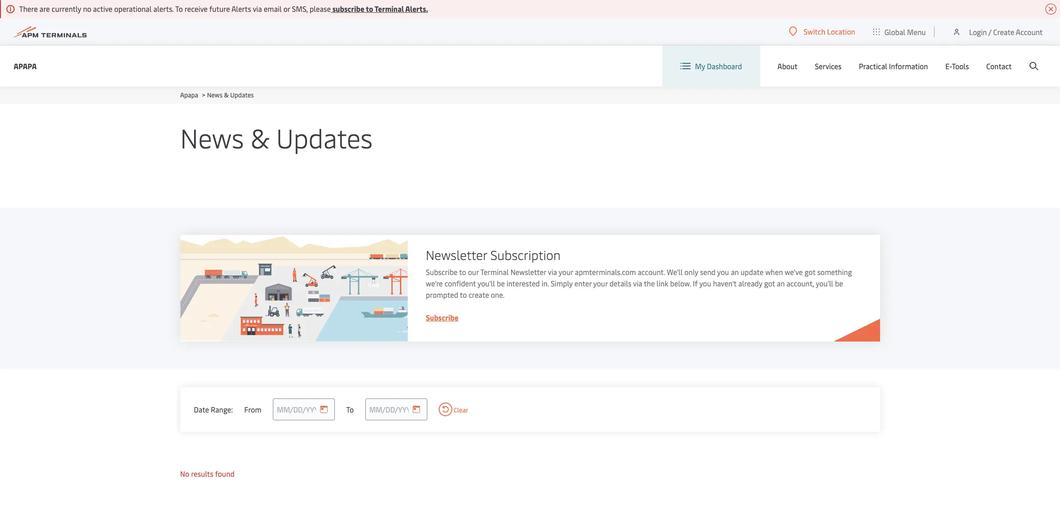 Task type: locate. For each thing, give the bounding box(es) containing it.
be up one.
[[497, 278, 505, 288]]

1 you'll from the left
[[478, 278, 495, 288]]

0 horizontal spatial you
[[700, 278, 712, 288]]

your
[[559, 267, 573, 277], [593, 278, 608, 288]]

0 vertical spatial newsletter
[[426, 246, 487, 263]]

0 horizontal spatial apapa
[[14, 61, 37, 71]]

no results found
[[180, 469, 235, 479]]

active
[[93, 4, 112, 14]]

1 subscribe from the top
[[426, 267, 458, 277]]

there are currently no active operational alerts. to receive future alerts via email or sms, please subscribe to terminal alerts.
[[19, 4, 428, 14]]

be down something
[[835, 278, 843, 288]]

1 vertical spatial your
[[593, 278, 608, 288]]

apapa
[[14, 61, 37, 71], [180, 91, 198, 99]]

via up the in. at the right
[[548, 267, 557, 277]]

newsletter up the our
[[426, 246, 487, 263]]

0 horizontal spatial &
[[224, 91, 229, 99]]

results
[[191, 469, 213, 479]]

1 horizontal spatial be
[[835, 278, 843, 288]]

1 vertical spatial &
[[251, 119, 270, 155]]

terminal left alerts.
[[375, 4, 404, 14]]

1 vertical spatial you
[[700, 278, 712, 288]]

1 horizontal spatial apapa link
[[180, 91, 198, 99]]

0 vertical spatial you
[[717, 267, 729, 277]]

via left email
[[253, 4, 262, 14]]

1 vertical spatial via
[[548, 267, 557, 277]]

got up account,
[[805, 267, 816, 277]]

to down confident
[[460, 290, 467, 300]]

close alert image
[[1046, 4, 1057, 15]]

only
[[685, 267, 699, 277]]

apapa > news & updates
[[180, 91, 254, 99]]

to right subscribe
[[366, 4, 373, 14]]

you'll up "create"
[[478, 278, 495, 288]]

apapa link
[[14, 60, 37, 72], [180, 91, 198, 99]]

1 vertical spatial newsletter
[[511, 267, 546, 277]]

my dashboard button
[[681, 46, 742, 87]]

news right >
[[207, 91, 223, 99]]

location
[[827, 26, 856, 36]]

got
[[805, 267, 816, 277], [764, 278, 775, 288]]

sms,
[[292, 4, 308, 14]]

0 horizontal spatial via
[[253, 4, 262, 14]]

no
[[180, 469, 189, 479]]

menu
[[907, 27, 926, 37]]

subscribe down prompted
[[426, 313, 459, 323]]

terminal
[[375, 4, 404, 14], [481, 267, 509, 277]]

about
[[778, 61, 798, 71]]

via
[[253, 4, 262, 14], [548, 267, 557, 277], [633, 278, 642, 288]]

1 horizontal spatial via
[[548, 267, 557, 277]]

an down when
[[777, 278, 785, 288]]

practical
[[859, 61, 888, 71]]

0 horizontal spatial an
[[731, 267, 739, 277]]

future
[[209, 4, 230, 14]]

2 horizontal spatial via
[[633, 278, 642, 288]]

1 vertical spatial subscribe
[[426, 313, 459, 323]]

send
[[700, 267, 716, 277]]

alerts.
[[405, 4, 428, 14]]

0 vertical spatial apapa link
[[14, 60, 37, 72]]

&
[[224, 91, 229, 99], [251, 119, 270, 155]]

0 vertical spatial to
[[175, 4, 183, 14]]

0 horizontal spatial updates
[[230, 91, 254, 99]]

0 vertical spatial got
[[805, 267, 816, 277]]

operational
[[114, 4, 152, 14]]

login / create account
[[969, 27, 1043, 37]]

in.
[[542, 278, 549, 288]]

alerts.
[[153, 4, 174, 14]]

newsletter
[[426, 246, 487, 263], [511, 267, 546, 277]]

services button
[[815, 46, 842, 87]]

1 vertical spatial apapa link
[[180, 91, 198, 99]]

updates
[[230, 91, 254, 99], [276, 119, 373, 155]]

subscribe up 'we're'
[[426, 267, 458, 277]]

0 vertical spatial to
[[366, 4, 373, 14]]

simply
[[551, 278, 573, 288]]

e-tools button
[[946, 46, 969, 87]]

you right if
[[700, 278, 712, 288]]

account.
[[638, 267, 665, 277]]

create
[[469, 290, 489, 300]]

1 vertical spatial got
[[764, 278, 775, 288]]

0 horizontal spatial you'll
[[478, 278, 495, 288]]

>
[[202, 91, 205, 99]]

1 vertical spatial an
[[777, 278, 785, 288]]

via left the
[[633, 278, 642, 288]]

contact
[[987, 61, 1012, 71]]

0 vertical spatial apapa
[[14, 61, 37, 71]]

date
[[194, 404, 209, 414]]

apmterminals.com
[[575, 267, 636, 277]]

0 vertical spatial an
[[731, 267, 739, 277]]

confident
[[445, 278, 476, 288]]

my dashboard
[[695, 61, 742, 71]]

haven't
[[713, 278, 737, 288]]

an up haven't
[[731, 267, 739, 277]]

0 horizontal spatial be
[[497, 278, 505, 288]]

interested
[[507, 278, 540, 288]]

1 horizontal spatial you'll
[[816, 278, 834, 288]]

1 horizontal spatial updates
[[276, 119, 373, 155]]

0 vertical spatial updates
[[230, 91, 254, 99]]

1 horizontal spatial you
[[717, 267, 729, 277]]

apapa for apapa
[[14, 61, 37, 71]]

your down apmterminals.com
[[593, 278, 608, 288]]

1 horizontal spatial your
[[593, 278, 608, 288]]

to
[[175, 4, 183, 14], [346, 404, 354, 414]]

1 vertical spatial apapa
[[180, 91, 198, 99]]

global
[[885, 27, 906, 37]]

0 vertical spatial your
[[559, 267, 573, 277]]

to left the our
[[459, 267, 466, 277]]

you
[[717, 267, 729, 277], [700, 278, 712, 288]]

you up haven't
[[717, 267, 729, 277]]

your up 'simply' at the right
[[559, 267, 573, 277]]

news down apapa > news & updates
[[180, 119, 244, 155]]

you'll down something
[[816, 278, 834, 288]]

0 vertical spatial subscribe
[[426, 267, 458, 277]]

news & updates
[[180, 119, 373, 155]]

0 horizontal spatial to
[[175, 4, 183, 14]]

when
[[766, 267, 783, 277]]

terminal right the our
[[481, 267, 509, 277]]

got down when
[[764, 278, 775, 288]]

terminal inside newsletter subscription subscribe to our terminal newsletter via your apmterminals.com account. we'll only send you an update when we've got something we're confident you'll be interested in. simply enter your details via the link below. if you haven't already got an account, you'll be prompted to create one.
[[481, 267, 509, 277]]

newsletter up interested
[[511, 267, 546, 277]]

global menu button
[[865, 18, 935, 45]]

account,
[[787, 278, 814, 288]]

0 vertical spatial &
[[224, 91, 229, 99]]

1 horizontal spatial apapa
[[180, 91, 198, 99]]

container terminal illustration image
[[180, 235, 408, 342]]

something
[[818, 267, 852, 277]]

1 horizontal spatial terminal
[[481, 267, 509, 277]]

1 vertical spatial news
[[180, 119, 244, 155]]

dashboard
[[707, 61, 742, 71]]

1 vertical spatial terminal
[[481, 267, 509, 277]]

services
[[815, 61, 842, 71]]

an
[[731, 267, 739, 277], [777, 278, 785, 288]]

practical information
[[859, 61, 928, 71]]

subscribe
[[426, 267, 458, 277], [426, 313, 459, 323]]

create
[[994, 27, 1015, 37]]

to
[[366, 4, 373, 14], [459, 267, 466, 277], [460, 290, 467, 300]]

1 vertical spatial to
[[346, 404, 354, 414]]

link
[[657, 278, 669, 288]]

From text field
[[273, 399, 335, 421]]

0 horizontal spatial terminal
[[375, 4, 404, 14]]

0 horizontal spatial got
[[764, 278, 775, 288]]

apapa for apapa > news & updates
[[180, 91, 198, 99]]

1 vertical spatial to
[[459, 267, 466, 277]]



Task type: vqa. For each thing, say whether or not it's contained in the screenshot.
APM for APM Terminals Mobile offers an improved option in the US Gulf for reaching Midwest markets as well as Alabama and neighboring states.
no



Task type: describe. For each thing, give the bounding box(es) containing it.
switch
[[804, 26, 826, 36]]

my
[[695, 61, 705, 71]]

our
[[468, 267, 479, 277]]

clear
[[452, 406, 469, 415]]

0 horizontal spatial apapa link
[[14, 60, 37, 72]]

no
[[83, 4, 91, 14]]

1 horizontal spatial &
[[251, 119, 270, 155]]

one.
[[491, 290, 505, 300]]

/
[[989, 27, 992, 37]]

subscription
[[491, 246, 561, 263]]

we're
[[426, 278, 443, 288]]

date range:
[[194, 404, 233, 414]]

tools
[[952, 61, 969, 71]]

switch location
[[804, 26, 856, 36]]

there
[[19, 4, 38, 14]]

1 horizontal spatial to
[[346, 404, 354, 414]]

switch location button
[[789, 26, 856, 36]]

below.
[[670, 278, 691, 288]]

email
[[264, 4, 282, 14]]

0 vertical spatial terminal
[[375, 4, 404, 14]]

subscribe inside newsletter subscription subscribe to our terminal newsletter via your apmterminals.com account. we'll only send you an update when we've got something we're confident you'll be interested in. simply enter your details via the link below. if you haven't already got an account, you'll be prompted to create one.
[[426, 267, 458, 277]]

0 horizontal spatial your
[[559, 267, 573, 277]]

range:
[[211, 404, 233, 414]]

please
[[310, 4, 331, 14]]

2 be from the left
[[835, 278, 843, 288]]

receive
[[185, 4, 208, 14]]

1 horizontal spatial an
[[777, 278, 785, 288]]

1 vertical spatial updates
[[276, 119, 373, 155]]

we'll
[[667, 267, 683, 277]]

clear button
[[439, 403, 469, 417]]

currently
[[52, 4, 81, 14]]

login / create account link
[[953, 18, 1043, 45]]

are
[[40, 4, 50, 14]]

already
[[739, 278, 763, 288]]

update
[[741, 267, 764, 277]]

0 vertical spatial news
[[207, 91, 223, 99]]

we've
[[785, 267, 803, 277]]

To text field
[[365, 399, 427, 421]]

alerts
[[232, 4, 251, 14]]

details
[[610, 278, 632, 288]]

1 horizontal spatial newsletter
[[511, 267, 546, 277]]

practical information button
[[859, 46, 928, 87]]

2 vertical spatial to
[[460, 290, 467, 300]]

1 horizontal spatial got
[[805, 267, 816, 277]]

contact button
[[987, 46, 1012, 87]]

if
[[693, 278, 698, 288]]

global menu
[[885, 27, 926, 37]]

1 be from the left
[[497, 278, 505, 288]]

2 you'll from the left
[[816, 278, 834, 288]]

2 subscribe from the top
[[426, 313, 459, 323]]

about button
[[778, 46, 798, 87]]

e-
[[946, 61, 952, 71]]

0 vertical spatial via
[[253, 4, 262, 14]]

subscribe to terminal alerts. link
[[331, 4, 428, 14]]

newsletter subscription subscribe to our terminal newsletter via your apmterminals.com account. we'll only send you an update when we've got something we're confident you'll be interested in. simply enter your details via the link below. if you haven't already got an account, you'll be prompted to create one.
[[426, 246, 852, 300]]

account
[[1016, 27, 1043, 37]]

login
[[969, 27, 987, 37]]

prompted
[[426, 290, 458, 300]]

information
[[889, 61, 928, 71]]

found
[[215, 469, 235, 479]]

the
[[644, 278, 655, 288]]

from
[[244, 404, 262, 414]]

0 horizontal spatial newsletter
[[426, 246, 487, 263]]

enter
[[575, 278, 592, 288]]

2 vertical spatial via
[[633, 278, 642, 288]]

or
[[284, 4, 290, 14]]

e-tools
[[946, 61, 969, 71]]

subscribe
[[333, 4, 364, 14]]



